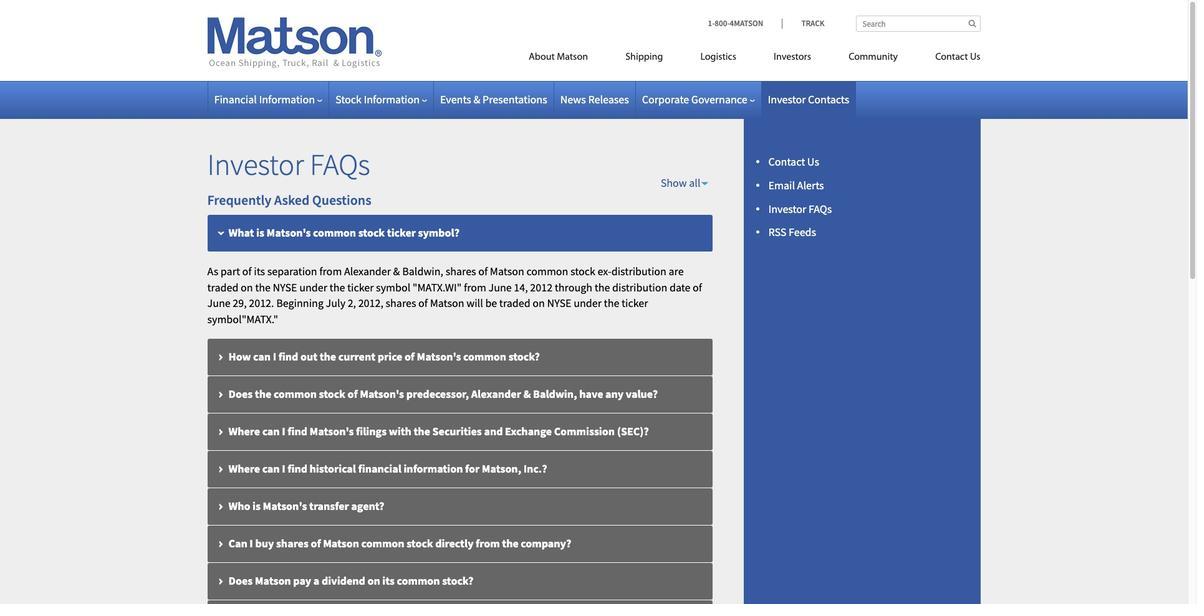 Task type: describe. For each thing, give the bounding box(es) containing it.
value?
[[626, 387, 658, 401]]

stock? inside tab
[[442, 574, 474, 589]]

2,
[[348, 296, 356, 311]]

1-800-4matson
[[708, 18, 764, 29]]

find for matson's
[[288, 425, 307, 439]]

common inside can i buy shares of matson common stock directly from the company? tab
[[361, 537, 405, 551]]

contact inside top menu navigation
[[936, 52, 968, 62]]

track
[[802, 18, 825, 29]]

2 horizontal spatial ticker
[[622, 296, 648, 311]]

& inside as part of its separation from alexander & baldwin, shares of matson common stock ex-distribution are traded on the nyse under the ticker symbol "matx.wi" from june 14, 2012 through the distribution date of june 29, 2012. beginning july 2, 2012, shares of matson will be traded on nyse under the ticker symbol"matx."
[[393, 264, 400, 279]]

investors
[[774, 52, 812, 62]]

symbol"matx."
[[207, 312, 278, 327]]

have
[[579, 387, 603, 401]]

stock information link
[[336, 92, 427, 107]]

part
[[221, 264, 240, 279]]

can for matson's
[[262, 425, 280, 439]]

who
[[229, 499, 250, 514]]

matson inside tab
[[255, 574, 291, 589]]

current
[[339, 350, 376, 364]]

where for where can i find historical financial information for matson, inc.?
[[229, 462, 260, 476]]

find for historical
[[288, 462, 307, 476]]

are
[[669, 264, 684, 279]]

news releases
[[561, 92, 629, 107]]

1 horizontal spatial traded
[[499, 296, 531, 311]]

commission
[[554, 425, 615, 439]]

price
[[378, 350, 403, 364]]

its inside tab
[[383, 574, 395, 589]]

matson down "matx.wi"
[[430, 296, 464, 311]]

as
[[207, 264, 218, 279]]

0 vertical spatial nyse
[[273, 280, 297, 295]]

ticker inside tab
[[387, 226, 416, 240]]

its inside as part of its separation from alexander & baldwin, shares of matson common stock ex-distribution are traded on the nyse under the ticker symbol "matx.wi" from june 14, 2012 through the distribution date of june 29, 2012. beginning july 2, 2012, shares of matson will be traded on nyse under the ticker symbol"matx."
[[254, 264, 265, 279]]

through
[[555, 280, 593, 295]]

contacts
[[808, 92, 850, 107]]

of right part
[[242, 264, 252, 279]]

1 horizontal spatial investor faqs
[[769, 202, 832, 216]]

email alerts
[[769, 178, 824, 193]]

events & presentations
[[440, 92, 547, 107]]

matson up 14,
[[490, 264, 524, 279]]

financial
[[358, 462, 402, 476]]

a
[[314, 574, 320, 589]]

1-800-4matson link
[[708, 18, 782, 29]]

14,
[[514, 280, 528, 295]]

about matson
[[529, 52, 588, 62]]

matson's down asked
[[267, 226, 311, 240]]

matson's up predecessor,
[[417, 350, 461, 364]]

1 vertical spatial distribution
[[613, 280, 668, 295]]

where can i find historical financial information for matson, inc.? tab
[[207, 451, 713, 489]]

does the common stock of matson's predecessor, alexander & baldwin, have any value? tab
[[207, 377, 713, 414]]

date
[[670, 280, 691, 295]]

july
[[326, 296, 346, 311]]

exchange
[[505, 425, 552, 439]]

common inside what is matson's common stock ticker symbol? tab
[[313, 226, 356, 240]]

be
[[485, 296, 497, 311]]

matson inside tab
[[323, 537, 359, 551]]

with
[[389, 425, 412, 439]]

email alerts link
[[769, 178, 824, 193]]

0 horizontal spatial faqs
[[310, 146, 370, 183]]

i for historical
[[282, 462, 285, 476]]

4matson
[[730, 18, 764, 29]]

as part of its separation from alexander & baldwin, shares of matson common stock ex-distribution are traded on the nyse under the ticker symbol "matx.wi" from june 14, 2012 through the distribution date of june 29, 2012. beginning july 2, 2012, shares of matson will be traded on nyse under the ticker symbol"matx."
[[207, 264, 702, 327]]

0 vertical spatial investor faqs
[[207, 146, 370, 183]]

is for who
[[253, 499, 261, 514]]

1 horizontal spatial under
[[574, 296, 602, 311]]

rss
[[769, 225, 787, 240]]

news releases link
[[561, 92, 629, 107]]

securities
[[433, 425, 482, 439]]

alexander inside as part of its separation from alexander & baldwin, shares of matson common stock ex-distribution are traded on the nyse under the ticker symbol "matx.wi" from june 14, 2012 through the distribution date of june 29, 2012. beginning july 2, 2012, shares of matson will be traded on nyse under the ticker symbol"matx."
[[344, 264, 391, 279]]

who is matson's transfer agent?
[[229, 499, 384, 514]]

where can i find matson's filings with the securities and exchange commission (sec)? tab
[[207, 414, 713, 451]]

search image
[[969, 19, 976, 27]]

baldwin, inside as part of its separation from alexander & baldwin, shares of matson common stock ex-distribution are traded on the nyse under the ticker symbol "matx.wi" from june 14, 2012 through the distribution date of june 29, 2012. beginning july 2, 2012, shares of matson will be traded on nyse under the ticker symbol"matx."
[[402, 264, 444, 279]]

historical
[[310, 462, 356, 476]]

matson's down the how can i find out the current price of matson's common stock?
[[360, 387, 404, 401]]

will
[[467, 296, 483, 311]]

what is matson's common stock ticker symbol? tab
[[207, 215, 713, 252]]

1 vertical spatial on
[[533, 296, 545, 311]]

how can i find out the current price of matson's common stock? tab
[[207, 339, 713, 377]]

rss feeds
[[769, 225, 816, 240]]

agent?
[[351, 499, 384, 514]]

0 horizontal spatial contact
[[769, 155, 805, 169]]

stock? inside tab
[[509, 350, 540, 364]]

investor faqs link
[[769, 202, 832, 216]]

directly
[[436, 537, 474, 551]]

matson's up historical
[[310, 425, 354, 439]]

1 horizontal spatial &
[[474, 92, 481, 107]]

stock inside as part of its separation from alexander & baldwin, shares of matson common stock ex-distribution are traded on the nyse under the ticker symbol "matx.wi" from june 14, 2012 through the distribution date of june 29, 2012. beginning july 2, 2012, shares of matson will be traded on nyse under the ticker symbol"matx."
[[571, 264, 596, 279]]

community
[[849, 52, 898, 62]]

news
[[561, 92, 586, 107]]

about
[[529, 52, 555, 62]]

rss feeds link
[[769, 225, 816, 240]]

out
[[301, 350, 318, 364]]

how can i find out the current price of matson's common stock?
[[229, 350, 540, 364]]

0 vertical spatial traded
[[207, 280, 238, 295]]

2012.
[[249, 296, 274, 311]]

email
[[769, 178, 795, 193]]

us inside top menu navigation
[[970, 52, 981, 62]]

governance
[[692, 92, 748, 107]]

common inside tab
[[274, 387, 317, 401]]

corporate
[[642, 92, 689, 107]]

corporate governance
[[642, 92, 748, 107]]

inc.?
[[524, 462, 547, 476]]

where can i find matson's filings with the securities and exchange commission (sec)?
[[229, 425, 649, 439]]

"matx.wi"
[[413, 280, 462, 295]]

is for what
[[256, 226, 264, 240]]

and
[[484, 425, 503, 439]]

filings
[[356, 425, 387, 439]]

transfer
[[309, 499, 349, 514]]

buy
[[255, 537, 274, 551]]

common inside does matson pay a dividend on its common stock? tab
[[397, 574, 440, 589]]

events
[[440, 92, 471, 107]]



Task type: locate. For each thing, give the bounding box(es) containing it.
1 horizontal spatial shares
[[386, 296, 416, 311]]

for
[[465, 462, 480, 476]]

shares down "symbol"
[[386, 296, 416, 311]]

0 vertical spatial contact us link
[[917, 46, 981, 72]]

is right what
[[256, 226, 264, 240]]

does matson pay a dividend on its common stock? tab
[[207, 564, 713, 601]]

nyse down 'through'
[[547, 296, 572, 311]]

(sec)?
[[617, 425, 649, 439]]

us up alerts
[[808, 155, 820, 169]]

29,
[[233, 296, 247, 311]]

its right part
[[254, 264, 265, 279]]

2 vertical spatial ticker
[[622, 296, 648, 311]]

0 vertical spatial &
[[474, 92, 481, 107]]

matson,
[[482, 462, 521, 476]]

1 vertical spatial shares
[[386, 296, 416, 311]]

1 vertical spatial ticker
[[347, 280, 374, 295]]

investor down investors link
[[768, 92, 806, 107]]

alexander inside tab
[[471, 387, 521, 401]]

does down how at the bottom of the page
[[229, 387, 253, 401]]

frequently
[[207, 192, 272, 209]]

contact us link down search "icon"
[[917, 46, 981, 72]]

2 vertical spatial from
[[476, 537, 500, 551]]

1 where from the top
[[229, 425, 260, 439]]

1 vertical spatial contact
[[769, 155, 805, 169]]

1 vertical spatial faqs
[[809, 202, 832, 216]]

track link
[[782, 18, 825, 29]]

1 vertical spatial its
[[383, 574, 395, 589]]

1 vertical spatial stock?
[[442, 574, 474, 589]]

0 horizontal spatial on
[[241, 280, 253, 295]]

1 information from the left
[[259, 92, 315, 107]]

contact us down search "icon"
[[936, 52, 981, 62]]

stock left directly
[[407, 537, 433, 551]]

traded down part
[[207, 280, 238, 295]]

0 vertical spatial june
[[489, 280, 512, 295]]

contact up email
[[769, 155, 805, 169]]

information for stock information
[[364, 92, 420, 107]]

under
[[300, 280, 327, 295], [574, 296, 602, 311]]

2 vertical spatial on
[[368, 574, 380, 589]]

0 vertical spatial is
[[256, 226, 264, 240]]

1 vertical spatial find
[[288, 425, 307, 439]]

information
[[259, 92, 315, 107], [364, 92, 420, 107]]

contact us link up email alerts
[[769, 155, 820, 169]]

1 vertical spatial contact us link
[[769, 155, 820, 169]]

1 horizontal spatial june
[[489, 280, 512, 295]]

what is matson's common stock ticker symbol?
[[229, 226, 460, 240]]

common down agent?
[[361, 537, 405, 551]]

symbol?
[[418, 226, 460, 240]]

its
[[254, 264, 265, 279], [383, 574, 395, 589]]

investor up rss feeds link
[[769, 202, 807, 216]]

2 horizontal spatial on
[[533, 296, 545, 311]]

can for out
[[253, 350, 271, 364]]

1 horizontal spatial information
[[364, 92, 420, 107]]

0 horizontal spatial shares
[[276, 537, 309, 551]]

pay
[[293, 574, 311, 589]]

Search search field
[[856, 16, 981, 32]]

find
[[279, 350, 298, 364], [288, 425, 307, 439], [288, 462, 307, 476]]

0 vertical spatial alexander
[[344, 264, 391, 279]]

predecessor,
[[406, 387, 469, 401]]

traded
[[207, 280, 238, 295], [499, 296, 531, 311]]

0 horizontal spatial ticker
[[347, 280, 374, 295]]

nyse down separation
[[273, 280, 297, 295]]

contact us up email alerts
[[769, 155, 820, 169]]

june up be
[[489, 280, 512, 295]]

1 horizontal spatial ticker
[[387, 226, 416, 240]]

on up the 29,
[[241, 280, 253, 295]]

distribution left "are"
[[612, 264, 667, 279]]

1 horizontal spatial on
[[368, 574, 380, 589]]

feeds
[[789, 225, 816, 240]]

1 vertical spatial &
[[393, 264, 400, 279]]

0 horizontal spatial contact us
[[769, 155, 820, 169]]

1 vertical spatial contact us
[[769, 155, 820, 169]]

from inside tab
[[476, 537, 500, 551]]

1 vertical spatial from
[[464, 280, 486, 295]]

is inside 'tab'
[[253, 499, 261, 514]]

what
[[229, 226, 254, 240]]

alexander up and
[[471, 387, 521, 401]]

2 vertical spatial &
[[524, 387, 531, 401]]

0 horizontal spatial investor faqs
[[207, 146, 370, 183]]

show all link
[[207, 174, 713, 192]]

0 vertical spatial where
[[229, 425, 260, 439]]

2 horizontal spatial shares
[[446, 264, 476, 279]]

2 vertical spatial find
[[288, 462, 307, 476]]

from
[[320, 264, 342, 279], [464, 280, 486, 295], [476, 537, 500, 551]]

investor faqs up asked
[[207, 146, 370, 183]]

2 information from the left
[[364, 92, 420, 107]]

can i buy shares of matson common stock directly from the company?
[[229, 537, 571, 551]]

i for matson's
[[282, 425, 285, 439]]

traded down 14,
[[499, 296, 531, 311]]

matson's
[[267, 226, 311, 240], [417, 350, 461, 364], [360, 387, 404, 401], [310, 425, 354, 439], [263, 499, 307, 514]]

under down 'through'
[[574, 296, 602, 311]]

does
[[229, 387, 253, 401], [229, 574, 253, 589]]

shares inside tab
[[276, 537, 309, 551]]

on down "2012"
[[533, 296, 545, 311]]

faqs
[[310, 146, 370, 183], [809, 202, 832, 216]]

matson inside top menu navigation
[[557, 52, 588, 62]]

investor up frequently
[[207, 146, 304, 183]]

shipping
[[626, 52, 663, 62]]

investor for investor faqs link
[[769, 202, 807, 216]]

0 vertical spatial on
[[241, 280, 253, 295]]

2 vertical spatial shares
[[276, 537, 309, 551]]

i
[[273, 350, 276, 364], [282, 425, 285, 439], [282, 462, 285, 476], [250, 537, 253, 551]]

about matson link
[[510, 46, 607, 72]]

distribution
[[612, 264, 667, 279], [613, 280, 668, 295]]

how
[[229, 350, 251, 364]]

shares right the buy
[[276, 537, 309, 551]]

&
[[474, 92, 481, 107], [393, 264, 400, 279], [524, 387, 531, 401]]

baldwin, left have
[[533, 387, 577, 401]]

0 horizontal spatial us
[[808, 155, 820, 169]]

2 where from the top
[[229, 462, 260, 476]]

questions
[[312, 192, 372, 209]]

1 vertical spatial nyse
[[547, 296, 572, 311]]

0 horizontal spatial its
[[254, 264, 265, 279]]

1 vertical spatial traded
[[499, 296, 531, 311]]

top menu navigation
[[473, 46, 981, 72]]

2 horizontal spatial &
[[524, 387, 531, 401]]

distribution left date
[[613, 280, 668, 295]]

contact us inside top menu navigation
[[936, 52, 981, 62]]

stock down current
[[319, 387, 346, 401]]

0 vertical spatial under
[[300, 280, 327, 295]]

does for does the common stock of matson's predecessor, alexander & baldwin, have any value?
[[229, 387, 253, 401]]

financial information link
[[214, 92, 322, 107]]

investor for investor contacts link
[[768, 92, 806, 107]]

0 vertical spatial contact us
[[936, 52, 981, 62]]

tab
[[207, 601, 713, 605]]

0 vertical spatial contact
[[936, 52, 968, 62]]

us down search "icon"
[[970, 52, 981, 62]]

0 horizontal spatial contact us link
[[769, 155, 820, 169]]

matson left pay
[[255, 574, 291, 589]]

1 vertical spatial us
[[808, 155, 820, 169]]

corporate governance link
[[642, 92, 755, 107]]

common inside how can i find out the current price of matson's common stock? tab
[[463, 350, 507, 364]]

june
[[489, 280, 512, 295], [207, 296, 231, 311]]

1 does from the top
[[229, 387, 253, 401]]

of right price
[[405, 350, 415, 364]]

show all frequently asked questions
[[207, 176, 701, 209]]

common down questions
[[313, 226, 356, 240]]

1 horizontal spatial contact us
[[936, 52, 981, 62]]

the
[[255, 280, 271, 295], [330, 280, 345, 295], [595, 280, 610, 295], [604, 296, 620, 311], [320, 350, 336, 364], [255, 387, 272, 401], [414, 425, 430, 439], [502, 537, 519, 551]]

0 horizontal spatial &
[[393, 264, 400, 279]]

0 horizontal spatial june
[[207, 296, 231, 311]]

0 vertical spatial from
[[320, 264, 342, 279]]

from up will
[[464, 280, 486, 295]]

1 horizontal spatial contact
[[936, 52, 968, 62]]

1 vertical spatial is
[[253, 499, 261, 514]]

on
[[241, 280, 253, 295], [533, 296, 545, 311], [368, 574, 380, 589]]

2012,
[[358, 296, 384, 311]]

contact us
[[936, 52, 981, 62], [769, 155, 820, 169]]

2 vertical spatial investor
[[769, 202, 807, 216]]

all
[[689, 176, 701, 190]]

0 vertical spatial find
[[279, 350, 298, 364]]

what is matson's common stock ticker symbol? tab panel
[[207, 264, 713, 328]]

stock up 'through'
[[571, 264, 596, 279]]

0 vertical spatial us
[[970, 52, 981, 62]]

where can i find historical financial information for matson, inc.?
[[229, 462, 547, 476]]

1 horizontal spatial contact us link
[[917, 46, 981, 72]]

contact down the search search field
[[936, 52, 968, 62]]

matson image
[[207, 17, 382, 69]]

of down "matx.wi"
[[419, 296, 428, 311]]

common down can i buy shares of matson common stock directly from the company?
[[397, 574, 440, 589]]

can for historical
[[262, 462, 280, 476]]

logistics
[[701, 52, 737, 62]]

contact us link
[[917, 46, 981, 72], [769, 155, 820, 169]]

& right events
[[474, 92, 481, 107]]

where
[[229, 425, 260, 439], [229, 462, 260, 476]]

any
[[606, 387, 624, 401]]

under up beginning
[[300, 280, 327, 295]]

0 vertical spatial investor
[[768, 92, 806, 107]]

2012
[[530, 280, 553, 295]]

ticker
[[387, 226, 416, 240], [347, 280, 374, 295], [622, 296, 648, 311]]

0 vertical spatial faqs
[[310, 146, 370, 183]]

2 does from the top
[[229, 574, 253, 589]]

symbol
[[376, 280, 411, 295]]

ex-
[[598, 264, 612, 279]]

1 vertical spatial alexander
[[471, 387, 521, 401]]

does the common stock of matson's predecessor, alexander & baldwin, have any value?
[[229, 387, 658, 401]]

shipping link
[[607, 46, 682, 72]]

1 vertical spatial investor
[[207, 146, 304, 183]]

& up exchange
[[524, 387, 531, 401]]

information right financial
[[259, 92, 315, 107]]

beginning
[[276, 296, 324, 311]]

investor contacts
[[768, 92, 850, 107]]

& up "symbol"
[[393, 264, 400, 279]]

investors link
[[755, 46, 830, 72]]

community link
[[830, 46, 917, 72]]

on right dividend
[[368, 574, 380, 589]]

common up does the common stock of matson's predecessor, alexander & baldwin, have any value? tab
[[463, 350, 507, 364]]

of right date
[[693, 280, 702, 295]]

0 vertical spatial shares
[[446, 264, 476, 279]]

0 vertical spatial stock?
[[509, 350, 540, 364]]

0 vertical spatial does
[[229, 387, 253, 401]]

june left the 29,
[[207, 296, 231, 311]]

its down can i buy shares of matson common stock directly from the company?
[[383, 574, 395, 589]]

& inside does the common stock of matson's predecessor, alexander & baldwin, have any value? tab
[[524, 387, 531, 401]]

alerts
[[797, 178, 824, 193]]

0 horizontal spatial under
[[300, 280, 327, 295]]

1 horizontal spatial faqs
[[809, 202, 832, 216]]

does for does matson pay a dividend on its common stock?
[[229, 574, 253, 589]]

stock information
[[336, 92, 420, 107]]

can
[[229, 537, 247, 551]]

0 horizontal spatial stock?
[[442, 574, 474, 589]]

common down out
[[274, 387, 317, 401]]

1 vertical spatial can
[[262, 425, 280, 439]]

show
[[661, 176, 687, 190]]

faqs up questions
[[310, 146, 370, 183]]

dividend
[[322, 574, 365, 589]]

common inside as part of its separation from alexander & baldwin, shares of matson common stock ex-distribution are traded on the nyse under the ticker symbol "matx.wi" from june 14, 2012 through the distribution date of june 29, 2012. beginning july 2, 2012, shares of matson will be traded on nyse under the ticker symbol"matx."
[[527, 264, 568, 279]]

2 vertical spatial can
[[262, 462, 280, 476]]

logistics link
[[682, 46, 755, 72]]

financial
[[214, 92, 257, 107]]

baldwin,
[[402, 264, 444, 279], [533, 387, 577, 401]]

faqs down alerts
[[809, 202, 832, 216]]

investor faqs up feeds
[[769, 202, 832, 216]]

baldwin, inside tab
[[533, 387, 577, 401]]

common up "2012"
[[527, 264, 568, 279]]

does matson pay a dividend on its common stock?
[[229, 574, 474, 589]]

0 vertical spatial can
[[253, 350, 271, 364]]

1 horizontal spatial baldwin,
[[533, 387, 577, 401]]

of up a
[[311, 537, 321, 551]]

matson right about
[[557, 52, 588, 62]]

i for out
[[273, 350, 276, 364]]

common
[[313, 226, 356, 240], [527, 264, 568, 279], [463, 350, 507, 364], [274, 387, 317, 401], [361, 537, 405, 551], [397, 574, 440, 589]]

of down current
[[348, 387, 358, 401]]

800-
[[715, 18, 730, 29]]

matson's up the buy
[[263, 499, 307, 514]]

0 horizontal spatial nyse
[[273, 280, 297, 295]]

company?
[[521, 537, 571, 551]]

1 vertical spatial where
[[229, 462, 260, 476]]

stock
[[358, 226, 385, 240], [571, 264, 596, 279], [319, 387, 346, 401], [407, 537, 433, 551]]

matson's inside 'tab'
[[263, 499, 307, 514]]

1 vertical spatial investor faqs
[[769, 202, 832, 216]]

0 horizontal spatial information
[[259, 92, 315, 107]]

from up july
[[320, 264, 342, 279]]

contact
[[936, 52, 968, 62], [769, 155, 805, 169]]

alexander up "symbol"
[[344, 264, 391, 279]]

1 vertical spatial baldwin,
[[533, 387, 577, 401]]

1 horizontal spatial nyse
[[547, 296, 572, 311]]

shares
[[446, 264, 476, 279], [386, 296, 416, 311], [276, 537, 309, 551]]

information right stock
[[364, 92, 420, 107]]

1 vertical spatial does
[[229, 574, 253, 589]]

stock down questions
[[358, 226, 385, 240]]

1 horizontal spatial its
[[383, 574, 395, 589]]

1 horizontal spatial stock?
[[509, 350, 540, 364]]

matson up dividend
[[323, 537, 359, 551]]

0 vertical spatial its
[[254, 264, 265, 279]]

1-
[[708, 18, 715, 29]]

does inside tab
[[229, 574, 253, 589]]

0 horizontal spatial alexander
[[344, 264, 391, 279]]

from right directly
[[476, 537, 500, 551]]

0 horizontal spatial traded
[[207, 280, 238, 295]]

who is matson's transfer agent? tab
[[207, 489, 713, 526]]

1 vertical spatial june
[[207, 296, 231, 311]]

0 vertical spatial ticker
[[387, 226, 416, 240]]

0 vertical spatial baldwin,
[[402, 264, 444, 279]]

baldwin, up "matx.wi"
[[402, 264, 444, 279]]

can i buy shares of matson common stock directly from the company? tab
[[207, 526, 713, 564]]

information for financial information
[[259, 92, 315, 107]]

information
[[404, 462, 463, 476]]

0 horizontal spatial baldwin,
[[402, 264, 444, 279]]

shares up "matx.wi"
[[446, 264, 476, 279]]

events & presentations link
[[440, 92, 547, 107]]

0 vertical spatial distribution
[[612, 264, 667, 279]]

financial information
[[214, 92, 315, 107]]

of up be
[[479, 264, 488, 279]]

where for where can i find matson's filings with the securities and exchange commission (sec)?
[[229, 425, 260, 439]]

does inside tab
[[229, 387, 253, 401]]

1 horizontal spatial us
[[970, 52, 981, 62]]

on inside tab
[[368, 574, 380, 589]]

is inside tab
[[256, 226, 264, 240]]

None search field
[[856, 16, 981, 32]]

does down can
[[229, 574, 253, 589]]

is right who
[[253, 499, 261, 514]]

find for out
[[279, 350, 298, 364]]



Task type: vqa. For each thing, say whether or not it's contained in the screenshot.
the California on the left bottom
no



